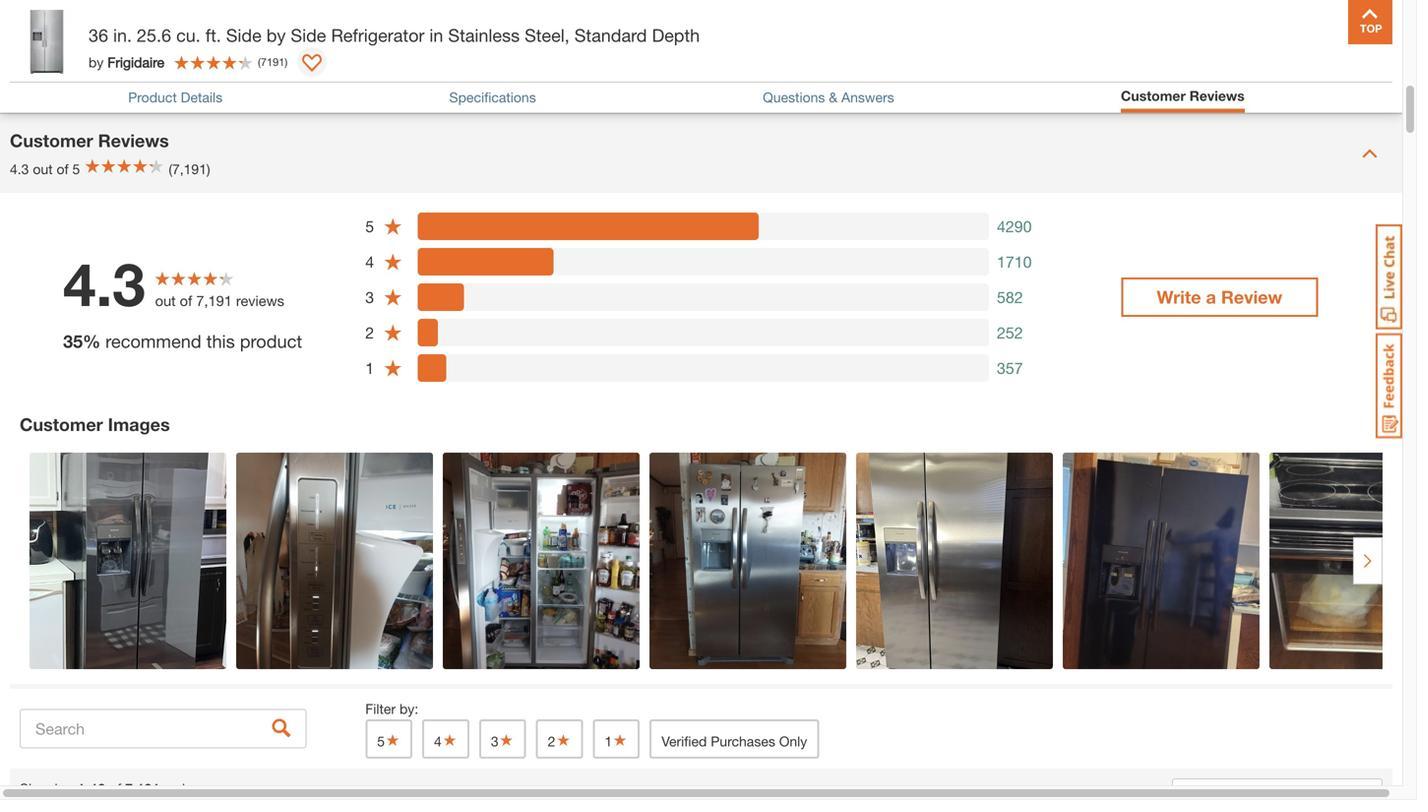 Task type: describe. For each thing, give the bounding box(es) containing it.
steel,
[[525, 25, 570, 46]]

& for questions & answers
[[829, 89, 838, 105]]

0 horizontal spatial reviews
[[163, 781, 210, 797]]

35 % recommend this product
[[63, 331, 302, 352]]

product image image
[[15, 10, 79, 74]]

product
[[128, 89, 177, 105]]

0 horizontal spatial of
[[57, 161, 69, 177]]

standard
[[575, 25, 647, 46]]

0 vertical spatial out
[[33, 161, 53, 177]]

star symbol image for 5
[[385, 733, 401, 747]]

customer images
[[20, 414, 170, 435]]

( 7191 )
[[258, 56, 288, 68]]

verified purchases only
[[662, 733, 808, 750]]

)
[[285, 56, 288, 68]]

%
[[83, 331, 101, 352]]

star symbol image for 1
[[613, 733, 628, 747]]

1710
[[997, 253, 1032, 271]]

live chat image
[[1376, 224, 1403, 330]]

verified
[[662, 733, 707, 750]]

4 inside button
[[434, 733, 442, 750]]

1 vertical spatial of
[[180, 292, 192, 309]]

5 button
[[365, 720, 413, 759]]

by frigidaire
[[89, 54, 164, 70]]

write a review button
[[1122, 278, 1319, 317]]

0 vertical spatial customer reviews
[[1121, 88, 1245, 104]]

showing
[[20, 781, 73, 797]]

1 vertical spatial customer
[[10, 130, 93, 151]]

4 button
[[422, 720, 469, 759]]

2 button
[[536, 720, 583, 759]]

35
[[63, 331, 83, 352]]

4.3 for 4.3
[[63, 248, 145, 319]]

1 button
[[593, 720, 640, 759]]

by:
[[400, 701, 419, 717]]

in.
[[113, 25, 132, 46]]

a
[[1207, 286, 1217, 308]]

4290
[[997, 217, 1032, 236]]

2 side from the left
[[291, 25, 326, 46]]

36 in. 25.6 cu. ft. side by side refrigerator in stainless steel, standard depth
[[89, 25, 700, 46]]

1 vertical spatial customer reviews
[[10, 130, 169, 151]]

Search text field
[[20, 709, 306, 749]]

depth
[[652, 25, 700, 46]]

questions & answers
[[763, 89, 895, 105]]

images
[[108, 414, 170, 435]]

cu.
[[176, 25, 201, 46]]

purchases
[[711, 733, 776, 750]]

in
[[430, 25, 443, 46]]

4.3 out of 5
[[10, 161, 80, 177]]

1 side from the left
[[226, 25, 262, 46]]

star icon image for 5
[[383, 217, 403, 236]]

582
[[997, 288, 1023, 307]]

1 horizontal spatial of
[[109, 781, 121, 797]]

1 vertical spatial out
[[155, 292, 176, 309]]

1 vertical spatial reviews
[[98, 130, 169, 151]]

filter
[[365, 701, 396, 717]]

(
[[258, 56, 261, 68]]

feedback link image
[[1376, 333, 1403, 439]]



Task type: locate. For each thing, give the bounding box(es) containing it.
0 horizontal spatial customer reviews
[[10, 130, 169, 151]]

0 vertical spatial reviews
[[1190, 88, 1245, 104]]

star symbol image
[[385, 733, 401, 747], [556, 733, 571, 747], [613, 733, 628, 747]]

0 horizontal spatial reviews
[[98, 130, 169, 151]]

1 horizontal spatial customer reviews
[[1121, 88, 1245, 104]]

1 horizontal spatial out
[[155, 292, 176, 309]]

star symbol image right 2 button at left bottom
[[613, 733, 628, 747]]

star icon image for 4
[[383, 252, 403, 272]]

of
[[57, 161, 69, 177], [180, 292, 192, 309], [109, 781, 121, 797]]

caret image
[[1363, 146, 1378, 161]]

star symbol image left 2 button at left bottom
[[499, 733, 514, 747]]

0 horizontal spatial 2
[[365, 323, 374, 342]]

recommend
[[106, 331, 201, 352]]

1 horizontal spatial 7,191
[[196, 292, 232, 309]]

side up display icon
[[291, 25, 326, 46]]

answers inside questions & answers 234 questions
[[117, 49, 191, 70]]

filter by:
[[365, 701, 419, 717]]

star icon image for 1
[[383, 359, 403, 378]]

showing 1 - 10 of 7,191 reviews
[[20, 781, 210, 797]]

1 horizontal spatial &
[[829, 89, 838, 105]]

out up recommend
[[155, 292, 176, 309]]

1 horizontal spatial 4
[[434, 733, 442, 750]]

-
[[85, 781, 90, 797]]

0 horizontal spatial 7,191
[[125, 781, 160, 797]]

stainless
[[448, 25, 520, 46]]

7,191
[[196, 292, 232, 309], [125, 781, 160, 797]]

frigidaire
[[107, 54, 164, 70]]

star symbol image left 1 button
[[556, 733, 571, 747]]

4
[[365, 253, 374, 271], [434, 733, 442, 750]]

0 horizontal spatial side
[[226, 25, 262, 46]]

by up 7191
[[267, 25, 286, 46]]

refrigerator
[[331, 25, 425, 46]]

by down 36
[[89, 54, 104, 70]]

2 horizontal spatial of
[[180, 292, 192, 309]]

product
[[240, 331, 302, 352]]

1 horizontal spatial star symbol image
[[556, 733, 571, 747]]

1 vertical spatial answers
[[842, 89, 895, 105]]

2 horizontal spatial 5
[[377, 733, 385, 750]]

2
[[365, 323, 374, 342], [548, 733, 556, 750]]

1 horizontal spatial side
[[291, 25, 326, 46]]

10
[[90, 781, 105, 797]]

1 horizontal spatial 1
[[365, 359, 374, 378]]

star icon image for 3
[[383, 288, 403, 307]]

2 vertical spatial 5
[[377, 733, 385, 750]]

1 horizontal spatial answers
[[842, 89, 895, 105]]

2 star symbol image from the left
[[556, 733, 571, 747]]

1 horizontal spatial star symbol image
[[499, 733, 514, 747]]

4 star icon image from the top
[[383, 323, 403, 342]]

product details
[[128, 89, 223, 105]]

out
[[33, 161, 53, 177], [155, 292, 176, 309]]

2 vertical spatial customer
[[20, 414, 103, 435]]

0 vertical spatial 4.3
[[10, 161, 29, 177]]

357
[[997, 359, 1023, 378]]

questions
[[10, 49, 95, 70], [37, 80, 99, 96], [763, 89, 825, 105]]

star symbol image inside 4 button
[[442, 733, 458, 747]]

write a review
[[1157, 286, 1283, 308]]

4.3
[[10, 161, 29, 177], [63, 248, 145, 319]]

1 horizontal spatial 2
[[548, 733, 556, 750]]

verified purchases only button
[[650, 720, 819, 759]]

0 vertical spatial of
[[57, 161, 69, 177]]

star symbol image inside 1 button
[[613, 733, 628, 747]]

star symbol image inside 5 button
[[385, 733, 401, 747]]

4.3 up %
[[63, 248, 145, 319]]

1 star icon image from the top
[[383, 217, 403, 236]]

2 horizontal spatial star symbol image
[[613, 733, 628, 747]]

2 inside button
[[548, 733, 556, 750]]

1 horizontal spatial by
[[267, 25, 286, 46]]

this
[[206, 331, 235, 352]]

0 vertical spatial 5
[[72, 161, 80, 177]]

star symbol image left the 3 button
[[442, 733, 458, 747]]

side
[[226, 25, 262, 46], [291, 25, 326, 46]]

3
[[365, 288, 374, 307], [491, 733, 499, 750]]

4.3 for 4.3 out of 5
[[10, 161, 29, 177]]

1 horizontal spatial 3
[[491, 733, 499, 750]]

1 vertical spatial 5
[[365, 217, 374, 236]]

3 star icon image from the top
[[383, 288, 403, 307]]

0 horizontal spatial star symbol image
[[385, 733, 401, 747]]

only
[[779, 733, 808, 750]]

36
[[89, 25, 108, 46]]

1 vertical spatial 3
[[491, 733, 499, 750]]

top button
[[1349, 0, 1393, 44]]

1 inside button
[[605, 733, 613, 750]]

25.6
[[137, 25, 171, 46]]

questions & answers 234 questions
[[10, 49, 191, 96]]

questions for questions & answers
[[763, 89, 825, 105]]

star symbol image for 4
[[442, 733, 458, 747]]

0 horizontal spatial 4.3
[[10, 161, 29, 177]]

0 vertical spatial 3
[[365, 288, 374, 307]]

1 horizontal spatial reviews
[[1190, 88, 1245, 104]]

star symbol image
[[442, 733, 458, 747], [499, 733, 514, 747]]

1 star symbol image from the left
[[385, 733, 401, 747]]

0 horizontal spatial 1
[[77, 781, 85, 797]]

star icon image for 2
[[383, 323, 403, 342]]

2 horizontal spatial 1
[[605, 733, 613, 750]]

0 horizontal spatial 5
[[72, 161, 80, 177]]

0 vertical spatial customer
[[1121, 88, 1186, 104]]

2 vertical spatial of
[[109, 781, 121, 797]]

1 vertical spatial 2
[[548, 733, 556, 750]]

write
[[1157, 286, 1202, 308]]

2 star symbol image from the left
[[499, 733, 514, 747]]

5 inside button
[[377, 733, 385, 750]]

1 vertical spatial 1
[[605, 733, 613, 750]]

5
[[72, 161, 80, 177], [365, 217, 374, 236], [377, 733, 385, 750]]

customer
[[1121, 88, 1186, 104], [10, 130, 93, 151], [20, 414, 103, 435]]

&
[[100, 49, 113, 70], [829, 89, 838, 105]]

reviews
[[1190, 88, 1245, 104], [98, 130, 169, 151]]

7191
[[261, 56, 285, 68]]

0 vertical spatial &
[[100, 49, 113, 70]]

7,191 up this
[[196, 292, 232, 309]]

252
[[997, 323, 1023, 342]]

star symbol image for 2
[[556, 733, 571, 747]]

answers for questions & answers 234 questions
[[117, 49, 191, 70]]

0 vertical spatial 7,191
[[196, 292, 232, 309]]

0 vertical spatial 2
[[365, 323, 374, 342]]

out of 7,191 reviews
[[155, 292, 284, 309]]

234
[[10, 80, 33, 96]]

0 vertical spatial by
[[267, 25, 286, 46]]

2 star icon image from the top
[[383, 252, 403, 272]]

product details button
[[128, 89, 223, 105], [128, 89, 223, 105]]

star icon image
[[383, 217, 403, 236], [383, 252, 403, 272], [383, 288, 403, 307], [383, 323, 403, 342], [383, 359, 403, 378]]

0 horizontal spatial star symbol image
[[442, 733, 458, 747]]

questions for questions & answers 234 questions
[[10, 49, 95, 70]]

by
[[267, 25, 286, 46], [89, 54, 104, 70]]

side right ft.
[[226, 25, 262, 46]]

0 vertical spatial answers
[[117, 49, 191, 70]]

1 vertical spatial by
[[89, 54, 104, 70]]

& for questions & answers 234 questions
[[100, 49, 113, 70]]

review
[[1222, 286, 1283, 308]]

0 horizontal spatial answers
[[117, 49, 191, 70]]

star symbol image for 3
[[499, 733, 514, 747]]

display image
[[302, 54, 322, 74]]

customer reviews button
[[1121, 88, 1245, 108], [1121, 88, 1245, 104]]

details
[[181, 89, 223, 105]]

star symbol image down filter by:
[[385, 733, 401, 747]]

0 horizontal spatial 4
[[365, 253, 374, 271]]

& inside questions & answers 234 questions
[[100, 49, 113, 70]]

reviews
[[236, 292, 284, 309], [163, 781, 210, 797]]

0 horizontal spatial &
[[100, 49, 113, 70]]

1 vertical spatial 4
[[434, 733, 442, 750]]

2 vertical spatial 1
[[77, 781, 85, 797]]

1 star symbol image from the left
[[442, 733, 458, 747]]

1 vertical spatial &
[[829, 89, 838, 105]]

7,191 right 10
[[125, 781, 160, 797]]

1 vertical spatial reviews
[[163, 781, 210, 797]]

3 button
[[479, 720, 526, 759]]

1 horizontal spatial 4.3
[[63, 248, 145, 319]]

0 vertical spatial reviews
[[236, 292, 284, 309]]

star symbol image inside the 3 button
[[499, 733, 514, 747]]

0 vertical spatial 1
[[365, 359, 374, 378]]

1 vertical spatial 4.3
[[63, 248, 145, 319]]

(7,191)
[[169, 161, 210, 177]]

4.3 down 234 at the top left of page
[[10, 161, 29, 177]]

1
[[365, 359, 374, 378], [605, 733, 613, 750], [77, 781, 85, 797]]

0 horizontal spatial 3
[[365, 288, 374, 307]]

questions & answers button
[[763, 89, 895, 105], [763, 89, 895, 105]]

0 vertical spatial 4
[[365, 253, 374, 271]]

0 horizontal spatial by
[[89, 54, 104, 70]]

out down 234 at the top left of page
[[33, 161, 53, 177]]

5 star icon image from the top
[[383, 359, 403, 378]]

ft.
[[205, 25, 221, 46]]

1 vertical spatial 7,191
[[125, 781, 160, 797]]

1 horizontal spatial reviews
[[236, 292, 284, 309]]

answers for questions & answers
[[842, 89, 895, 105]]

specifications
[[449, 89, 536, 105]]

answers
[[117, 49, 191, 70], [842, 89, 895, 105]]

1 horizontal spatial 5
[[365, 217, 374, 236]]

star symbol image inside 2 button
[[556, 733, 571, 747]]

specifications button
[[449, 89, 536, 105], [449, 89, 536, 105]]

reviews down search text box
[[163, 781, 210, 797]]

reviews up "product" on the top of the page
[[236, 292, 284, 309]]

customer reviews
[[1121, 88, 1245, 104], [10, 130, 169, 151]]

3 inside button
[[491, 733, 499, 750]]

0 horizontal spatial out
[[33, 161, 53, 177]]

3 star symbol image from the left
[[613, 733, 628, 747]]



Task type: vqa. For each thing, say whether or not it's contained in the screenshot.


